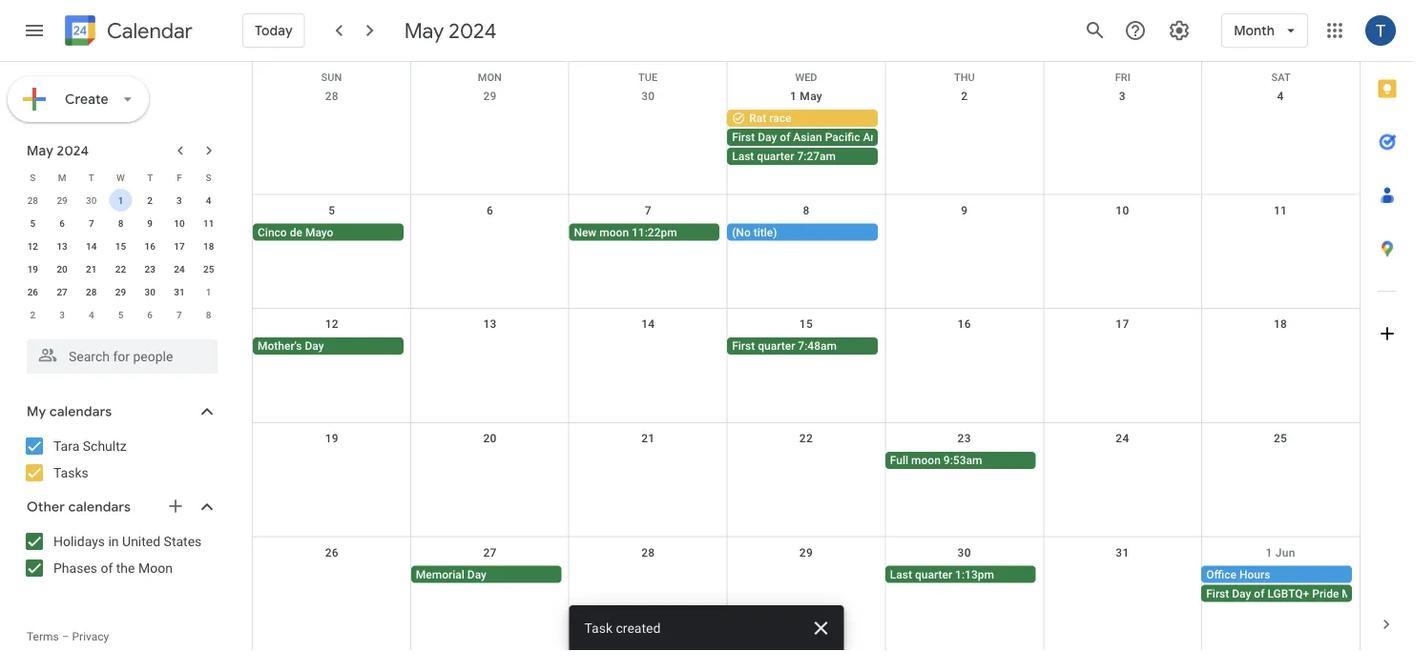 Task type: vqa. For each thing, say whether or not it's contained in the screenshot.
the topmost the for
no



Task type: describe. For each thing, give the bounding box(es) containing it.
jun
[[1276, 546, 1296, 560]]

6 for sun
[[487, 204, 493, 217]]

15 inside row group
[[115, 240, 126, 252]]

mother's day button
[[253, 338, 403, 355]]

27 for 1
[[57, 286, 68, 298]]

28 up 4 june element
[[86, 286, 97, 298]]

last quarter 1:13pm
[[890, 568, 994, 582]]

terms link
[[27, 631, 59, 644]]

race
[[769, 112, 791, 125]]

7 inside row
[[177, 309, 182, 321]]

the
[[116, 561, 135, 576]]

calendars for other calendars
[[68, 499, 131, 516]]

(no title)
[[732, 226, 777, 239]]

thu
[[954, 72, 975, 83]]

1 horizontal spatial 3
[[177, 195, 182, 206]]

holidays
[[53, 534, 105, 550]]

26 element
[[21, 281, 44, 303]]

full moon 9:53am button
[[885, 452, 1036, 469]]

other
[[27, 499, 65, 516]]

29 april element
[[51, 189, 74, 212]]

terms
[[27, 631, 59, 644]]

1 vertical spatial 20
[[483, 432, 497, 445]]

17 element
[[168, 235, 191, 258]]

rat race
[[749, 112, 791, 125]]

1:13pm
[[955, 568, 994, 582]]

1 for 1 may
[[790, 90, 797, 103]]

office
[[1206, 568, 1237, 582]]

1 vertical spatial 22
[[799, 432, 813, 445]]

31 element
[[168, 281, 191, 303]]

27 element
[[51, 281, 74, 303]]

task created
[[584, 621, 661, 636]]

of inside office hours first day of lgbtq+ pride month
[[1254, 587, 1265, 601]]

1 vertical spatial 21
[[641, 432, 655, 445]]

memorial day
[[416, 568, 487, 582]]

5 june element
[[109, 303, 132, 326]]

1 horizontal spatial 16
[[958, 318, 971, 331]]

30 element
[[139, 281, 161, 303]]

sun
[[321, 72, 342, 83]]

1 t from the left
[[88, 172, 94, 183]]

first quarter 7:48am
[[732, 340, 837, 353]]

new moon 11:22pm button
[[569, 224, 720, 241]]

m
[[58, 172, 66, 183]]

memorial day button
[[411, 566, 562, 583]]

other calendars button
[[4, 492, 237, 523]]

month for office hours first day of lgbtq+ pride month
[[1342, 587, 1375, 601]]

month button
[[1222, 8, 1308, 53]]

day for memorial
[[467, 568, 487, 582]]

1 horizontal spatial may
[[404, 17, 444, 44]]

create button
[[8, 76, 149, 122]]

26 for 1 jun
[[325, 546, 339, 560]]

5 for sun
[[329, 204, 335, 217]]

mon
[[478, 72, 502, 83]]

fri
[[1115, 72, 1130, 83]]

quarter for last
[[915, 568, 952, 582]]

office hours first day of lgbtq+ pride month
[[1206, 568, 1375, 601]]

de
[[290, 226, 302, 239]]

13 element
[[51, 235, 74, 258]]

18 inside 18 element
[[203, 240, 214, 252]]

(no
[[732, 226, 751, 239]]

12 inside grid
[[325, 318, 339, 331]]

3 inside 3 june element
[[59, 309, 65, 321]]

last quarter 7:27am button
[[727, 148, 878, 165]]

heritage
[[915, 131, 959, 144]]

memorial
[[416, 568, 465, 582]]

w
[[116, 172, 125, 183]]

28 april element
[[21, 189, 44, 212]]

other calendars list
[[4, 527, 237, 584]]

21 element
[[80, 258, 103, 281]]

9:53am
[[944, 454, 982, 467]]

30 inside 30 april element
[[86, 195, 97, 206]]

1 horizontal spatial 25
[[1274, 432, 1287, 445]]

privacy link
[[72, 631, 109, 644]]

first quarter 7:48am button
[[727, 338, 878, 355]]

0 vertical spatial may 2024
[[404, 17, 497, 44]]

4 inside row
[[89, 309, 94, 321]]

first day of lgbtq+ pride month button
[[1202, 585, 1375, 602]]

terms – privacy
[[27, 631, 109, 644]]

8 for sun
[[803, 204, 810, 217]]

first for first quarter 7:48am
[[732, 340, 755, 353]]

2 t from the left
[[147, 172, 153, 183]]

row group containing 28
[[18, 189, 223, 326]]

30 up last quarter 1:13pm button
[[958, 546, 971, 560]]

–
[[62, 631, 69, 644]]

moon
[[138, 561, 173, 576]]

full moon 9:53am
[[890, 454, 982, 467]]

new moon 11:22pm
[[574, 226, 677, 239]]

row containing 2
[[18, 303, 223, 326]]

1 horizontal spatial 2024
[[449, 17, 497, 44]]

calendar heading
[[103, 18, 193, 44]]

1 vertical spatial 23
[[958, 432, 971, 445]]

28 down sun
[[325, 90, 339, 103]]

12 element
[[21, 235, 44, 258]]

add other calendars image
[[166, 497, 185, 516]]

f
[[177, 172, 182, 183]]

tue
[[638, 72, 658, 83]]

1 vertical spatial 14
[[641, 318, 655, 331]]

moon for new
[[599, 226, 629, 239]]

23 element
[[139, 258, 161, 281]]

month inside popup button
[[1234, 22, 1275, 39]]

11 for sun
[[1274, 204, 1287, 217]]

day for first
[[758, 131, 777, 144]]

1 for 1 june element
[[206, 286, 211, 298]]

create
[[65, 91, 109, 108]]

0 horizontal spatial may 2024
[[27, 142, 89, 159]]

1 vertical spatial 24
[[1116, 432, 1129, 445]]

1 jun
[[1266, 546, 1296, 560]]

1 vertical spatial 4
[[206, 195, 211, 206]]

tara schultz
[[53, 438, 127, 454]]

1 cell
[[106, 189, 135, 212]]

9 for may 2024
[[147, 218, 153, 229]]

1 vertical spatial 13
[[483, 318, 497, 331]]

phases of the moon
[[53, 561, 173, 576]]

(no title) button
[[727, 224, 878, 241]]

cinco de mayo button
[[253, 224, 403, 241]]

holidays in united states
[[53, 534, 202, 550]]

month for first day of asian pacific american heritage month last quarter 7:27am
[[962, 131, 995, 144]]

1 for 1 jun
[[1266, 546, 1273, 560]]

new
[[574, 226, 597, 239]]

7 june element
[[168, 303, 191, 326]]

25 inside may 2024 grid
[[203, 263, 214, 275]]

title)
[[754, 226, 777, 239]]

today button
[[242, 8, 305, 53]]

pacific
[[825, 131, 860, 144]]

26 for 1
[[27, 286, 38, 298]]

united
[[122, 534, 160, 550]]

schultz
[[83, 438, 127, 454]]

sat
[[1272, 72, 1291, 83]]

lgbtq+
[[1268, 587, 1309, 601]]

25 element
[[197, 258, 220, 281]]

rat
[[749, 112, 766, 125]]

2 vertical spatial may
[[27, 142, 54, 159]]

2 horizontal spatial may
[[800, 90, 823, 103]]

1 horizontal spatial 19
[[325, 432, 339, 445]]

2 horizontal spatial 3
[[1119, 90, 1126, 103]]

22 element
[[109, 258, 132, 281]]

phases
[[53, 561, 97, 576]]

calendars for my calendars
[[50, 404, 112, 421]]

19 element
[[21, 258, 44, 281]]

other calendars
[[27, 499, 131, 516]]

my calendars
[[27, 404, 112, 421]]

Search for people text field
[[38, 340, 206, 374]]



Task type: locate. For each thing, give the bounding box(es) containing it.
2 vertical spatial first
[[1206, 587, 1229, 601]]

1 inside 'cell'
[[118, 195, 123, 206]]

rat race button
[[727, 110, 878, 127]]

2 vertical spatial 4
[[89, 309, 94, 321]]

last left 1:13pm at bottom right
[[890, 568, 912, 582]]

18 element
[[197, 235, 220, 258]]

0 vertical spatial 17
[[174, 240, 185, 252]]

16 inside "element"
[[145, 240, 155, 252]]

my calendars button
[[4, 397, 237, 427]]

cinco de mayo
[[258, 226, 333, 239]]

7:27am
[[797, 150, 836, 163]]

0 vertical spatial 8
[[803, 204, 810, 217]]

0 vertical spatial 16
[[145, 240, 155, 252]]

1 down wed
[[790, 90, 797, 103]]

1 down w
[[118, 195, 123, 206]]

28 up created
[[641, 546, 655, 560]]

1 vertical spatial 18
[[1274, 318, 1287, 331]]

0 vertical spatial 10
[[1116, 204, 1129, 217]]

month
[[1234, 22, 1275, 39], [962, 131, 995, 144], [1342, 587, 1375, 601]]

1 vertical spatial first
[[732, 340, 755, 353]]

26
[[27, 286, 38, 298], [325, 546, 339, 560]]

2 vertical spatial 3
[[59, 309, 65, 321]]

1 vertical spatial may
[[800, 90, 823, 103]]

14 down new moon 11:22pm button
[[641, 318, 655, 331]]

24 element
[[168, 258, 191, 281]]

5 inside row
[[118, 309, 123, 321]]

21 inside may 2024 grid
[[86, 263, 97, 275]]

0 vertical spatial quarter
[[757, 150, 794, 163]]

first for first day of asian pacific american heritage month last quarter 7:27am
[[732, 131, 755, 144]]

14 up 21 element
[[86, 240, 97, 252]]

10 inside row group
[[174, 218, 185, 229]]

None search field
[[0, 332, 237, 374]]

0 vertical spatial 19
[[27, 263, 38, 275]]

7 up 14 element
[[89, 218, 94, 229]]

calendars inside other calendars dropdown button
[[68, 499, 131, 516]]

row
[[253, 62, 1360, 83], [253, 81, 1360, 195], [18, 166, 223, 189], [18, 189, 223, 212], [253, 195, 1360, 309], [18, 212, 223, 235], [18, 235, 223, 258], [18, 258, 223, 281], [18, 281, 223, 303], [18, 303, 223, 326], [253, 309, 1360, 423], [253, 423, 1360, 538], [253, 538, 1375, 652]]

10 for sun
[[1116, 204, 1129, 217]]

0 horizontal spatial s
[[30, 172, 36, 183]]

20 inside row group
[[57, 263, 68, 275]]

0 horizontal spatial last
[[732, 150, 754, 163]]

2024 up m
[[57, 142, 89, 159]]

grid
[[252, 62, 1375, 652]]

calendars up in
[[68, 499, 131, 516]]

asian
[[793, 131, 822, 144]]

22 up 29 element
[[115, 263, 126, 275]]

2024 up mon
[[449, 17, 497, 44]]

task
[[584, 621, 613, 636]]

15
[[115, 240, 126, 252], [799, 318, 813, 331]]

settings menu image
[[1168, 19, 1191, 42]]

17 inside row group
[[174, 240, 185, 252]]

2 horizontal spatial 7
[[645, 204, 652, 217]]

day inside first day of asian pacific american heritage month last quarter 7:27am
[[758, 131, 777, 144]]

19 down mother's day button
[[325, 432, 339, 445]]

4 down 28 element
[[89, 309, 94, 321]]

31
[[174, 286, 185, 298], [1116, 546, 1129, 560]]

first down rat
[[732, 131, 755, 144]]

4 june element
[[80, 303, 103, 326]]

23 down 16 "element"
[[145, 263, 155, 275]]

11 inside row group
[[203, 218, 214, 229]]

1 up 8 june "element"
[[206, 286, 211, 298]]

6 inside 6 june element
[[147, 309, 153, 321]]

8 june element
[[197, 303, 220, 326]]

27 inside grid
[[483, 546, 497, 560]]

in
[[108, 534, 119, 550]]

1 may
[[790, 90, 823, 103]]

15 element
[[109, 235, 132, 258]]

my
[[27, 404, 46, 421]]

11
[[1274, 204, 1287, 217], [203, 218, 214, 229]]

1 vertical spatial may 2024
[[27, 142, 89, 159]]

1 vertical spatial 2
[[147, 195, 153, 206]]

mother's day
[[258, 340, 324, 353]]

23 inside row group
[[145, 263, 155, 275]]

0 vertical spatial 23
[[145, 263, 155, 275]]

1 horizontal spatial 8
[[206, 309, 211, 321]]

8 for may 2024
[[118, 218, 123, 229]]

4
[[1277, 90, 1284, 103], [206, 195, 211, 206], [89, 309, 94, 321]]

1 horizontal spatial 2
[[147, 195, 153, 206]]

1 horizontal spatial 5
[[118, 309, 123, 321]]

day
[[758, 131, 777, 144], [305, 340, 324, 353], [467, 568, 487, 582], [1232, 587, 1251, 601]]

15 up 22 'element' at left
[[115, 240, 126, 252]]

0 vertical spatial 5
[[329, 204, 335, 217]]

calendars up tara schultz
[[50, 404, 112, 421]]

2 horizontal spatial 6
[[487, 204, 493, 217]]

13
[[57, 240, 68, 252], [483, 318, 497, 331]]

moon
[[599, 226, 629, 239], [911, 454, 941, 467]]

17
[[174, 240, 185, 252], [1116, 318, 1129, 331]]

0 vertical spatial 6
[[487, 204, 493, 217]]

month inside office hours first day of lgbtq+ pride month
[[1342, 587, 1375, 601]]

0 horizontal spatial 26
[[27, 286, 38, 298]]

first day of asian pacific american heritage month button
[[727, 129, 995, 146]]

of inside first day of asian pacific american heritage month last quarter 7:27am
[[780, 131, 790, 144]]

2 horizontal spatial 2
[[961, 90, 968, 103]]

1 horizontal spatial 4
[[206, 195, 211, 206]]

my calendars list
[[4, 431, 237, 489]]

7 down 31 'element'
[[177, 309, 182, 321]]

day for mother's
[[305, 340, 324, 353]]

17 inside grid
[[1116, 318, 1129, 331]]

0 vertical spatial 4
[[1277, 90, 1284, 103]]

1 vertical spatial 3
[[177, 195, 182, 206]]

moon inside button
[[599, 226, 629, 239]]

may
[[404, 17, 444, 44], [800, 90, 823, 103], [27, 142, 54, 159]]

4 down sat
[[1277, 90, 1284, 103]]

11:22pm
[[632, 226, 677, 239]]

last inside button
[[890, 568, 912, 582]]

tab list
[[1361, 62, 1413, 598]]

12
[[27, 240, 38, 252], [325, 318, 339, 331]]

12 inside row group
[[27, 240, 38, 252]]

27 inside "element"
[[57, 286, 68, 298]]

1 june element
[[197, 281, 220, 303]]

0 horizontal spatial 20
[[57, 263, 68, 275]]

30 inside 30 element
[[145, 286, 155, 298]]

first inside first day of asian pacific american heritage month last quarter 7:27am
[[732, 131, 755, 144]]

0 horizontal spatial 16
[[145, 240, 155, 252]]

10 element
[[168, 212, 191, 235]]

1 s from the left
[[30, 172, 36, 183]]

1 vertical spatial quarter
[[758, 340, 795, 353]]

1 horizontal spatial 31
[[1116, 546, 1129, 560]]

wed
[[795, 72, 817, 83]]

row containing sun
[[253, 62, 1360, 83]]

1 vertical spatial 15
[[799, 318, 813, 331]]

5 up the cinco de mayo button
[[329, 204, 335, 217]]

11 element
[[197, 212, 220, 235]]

day right memorial
[[467, 568, 487, 582]]

main drawer image
[[23, 19, 46, 42]]

0 horizontal spatial 27
[[57, 286, 68, 298]]

2 right 1 'cell'
[[147, 195, 153, 206]]

6 june element
[[139, 303, 161, 326]]

1 horizontal spatial s
[[206, 172, 211, 183]]

of left the
[[101, 561, 113, 576]]

2 horizontal spatial 8
[[803, 204, 810, 217]]

1 horizontal spatial 13
[[483, 318, 497, 331]]

0 horizontal spatial 19
[[27, 263, 38, 275]]

0 horizontal spatial 8
[[118, 218, 123, 229]]

moon for full
[[911, 454, 941, 467]]

american
[[863, 131, 912, 144]]

last quarter 1:13pm button
[[885, 566, 1036, 583]]

19 inside may 2024 grid
[[27, 263, 38, 275]]

27 for 1 jun
[[483, 546, 497, 560]]

first inside button
[[732, 340, 755, 353]]

2 down 26 element
[[30, 309, 35, 321]]

2 inside row
[[30, 309, 35, 321]]

created
[[616, 621, 661, 636]]

3
[[1119, 90, 1126, 103], [177, 195, 182, 206], [59, 309, 65, 321]]

19
[[27, 263, 38, 275], [325, 432, 339, 445]]

7 up new moon 11:22pm button
[[645, 204, 652, 217]]

1 horizontal spatial 7
[[177, 309, 182, 321]]

8 up (no title) button
[[803, 204, 810, 217]]

6
[[487, 204, 493, 217], [59, 218, 65, 229], [147, 309, 153, 321]]

1 horizontal spatial 12
[[325, 318, 339, 331]]

0 vertical spatial 26
[[27, 286, 38, 298]]

row containing s
[[18, 166, 223, 189]]

1 left jun
[[1266, 546, 1273, 560]]

15 up first quarter 7:48am button
[[799, 318, 813, 331]]

0 vertical spatial 27
[[57, 286, 68, 298]]

mother's
[[258, 340, 302, 353]]

0 horizontal spatial 22
[[115, 263, 126, 275]]

moon right new
[[599, 226, 629, 239]]

month right the pride
[[1342, 587, 1375, 601]]

day right mother's
[[305, 340, 324, 353]]

1 vertical spatial 5
[[30, 218, 35, 229]]

of down "race"
[[780, 131, 790, 144]]

0 vertical spatial last
[[732, 150, 754, 163]]

12 up mother's day button
[[325, 318, 339, 331]]

0 vertical spatial 2024
[[449, 17, 497, 44]]

0 vertical spatial 15
[[115, 240, 126, 252]]

24 inside 24 element
[[174, 263, 185, 275]]

moon inside button
[[911, 454, 941, 467]]

6 for may 2024
[[59, 218, 65, 229]]

21
[[86, 263, 97, 275], [641, 432, 655, 445]]

1 vertical spatial 16
[[958, 318, 971, 331]]

0 vertical spatial of
[[780, 131, 790, 144]]

row group
[[18, 189, 223, 326]]

1 horizontal spatial 9
[[961, 204, 968, 217]]

month inside first day of asian pacific american heritage month last quarter 7:27am
[[962, 131, 995, 144]]

11 inside grid
[[1274, 204, 1287, 217]]

moon right full
[[911, 454, 941, 467]]

30 up 6 june element
[[145, 286, 155, 298]]

0 horizontal spatial of
[[101, 561, 113, 576]]

may 2024
[[404, 17, 497, 44], [27, 142, 89, 159]]

quarter for first
[[758, 340, 795, 353]]

0 vertical spatial 18
[[203, 240, 214, 252]]

4 up 11 element
[[206, 195, 211, 206]]

of down hours
[[1254, 587, 1265, 601]]

quarter left 1:13pm at bottom right
[[915, 568, 952, 582]]

0 horizontal spatial 11
[[203, 218, 214, 229]]

2 vertical spatial month
[[1342, 587, 1375, 601]]

26 inside may 2024 grid
[[27, 286, 38, 298]]

22 down first quarter 7:48am button
[[799, 432, 813, 445]]

1 horizontal spatial may 2024
[[404, 17, 497, 44]]

2024
[[449, 17, 497, 44], [57, 142, 89, 159]]

1
[[790, 90, 797, 103], [118, 195, 123, 206], [206, 286, 211, 298], [1266, 546, 1273, 560]]

day down hours
[[1232, 587, 1251, 601]]

0 horizontal spatial 13
[[57, 240, 68, 252]]

13 inside may 2024 grid
[[57, 240, 68, 252]]

30 down tue
[[641, 90, 655, 103]]

0 vertical spatial moon
[[599, 226, 629, 239]]

0 vertical spatial first
[[732, 131, 755, 144]]

27 up 3 june element
[[57, 286, 68, 298]]

0 horizontal spatial 15
[[115, 240, 126, 252]]

3 up 10 element on the top
[[177, 195, 182, 206]]

tara
[[53, 438, 79, 454]]

may 2024 grid
[[18, 166, 223, 326]]

quarter down asian
[[757, 150, 794, 163]]

states
[[164, 534, 202, 550]]

11 for may 2024
[[203, 218, 214, 229]]

hours
[[1239, 568, 1270, 582]]

22
[[115, 263, 126, 275], [799, 432, 813, 445]]

28 left 29 april element
[[27, 195, 38, 206]]

7
[[645, 204, 652, 217], [89, 218, 94, 229], [177, 309, 182, 321]]

0 horizontal spatial 31
[[174, 286, 185, 298]]

7 for may 2024
[[89, 218, 94, 229]]

s right f
[[206, 172, 211, 183]]

cinco
[[258, 226, 287, 239]]

month up sat
[[1234, 22, 1275, 39]]

30 right 29 april element
[[86, 195, 97, 206]]

first inside office hours first day of lgbtq+ pride month
[[1206, 587, 1229, 601]]

1 vertical spatial 9
[[147, 218, 153, 229]]

may 2024 up mon
[[404, 17, 497, 44]]

0 vertical spatial 9
[[961, 204, 968, 217]]

1 horizontal spatial last
[[890, 568, 912, 582]]

31 inside 'element'
[[174, 286, 185, 298]]

0 horizontal spatial t
[[88, 172, 94, 183]]

cell containing rat race
[[727, 110, 995, 167]]

3 down the 27 "element"
[[59, 309, 65, 321]]

may 2024 up m
[[27, 142, 89, 159]]

grid containing 28
[[252, 62, 1375, 652]]

last down rat
[[732, 150, 754, 163]]

3 down fri
[[1119, 90, 1126, 103]]

first left 7:48am
[[732, 340, 755, 353]]

pride
[[1312, 587, 1339, 601]]

8 down 1 june element
[[206, 309, 211, 321]]

1 horizontal spatial 21
[[641, 432, 655, 445]]

2 horizontal spatial 5
[[329, 204, 335, 217]]

quarter left 7:48am
[[758, 340, 795, 353]]

mayo
[[305, 226, 333, 239]]

day inside office hours first day of lgbtq+ pride month
[[1232, 587, 1251, 601]]

1 horizontal spatial 23
[[958, 432, 971, 445]]

0 horizontal spatial 5
[[30, 218, 35, 229]]

8 inside "element"
[[206, 309, 211, 321]]

9 inside may 2024 grid
[[147, 218, 153, 229]]

5 down 29 element
[[118, 309, 123, 321]]

0 horizontal spatial 7
[[89, 218, 94, 229]]

14 element
[[80, 235, 103, 258]]

cell containing office hours
[[1202, 566, 1375, 604]]

1 horizontal spatial 26
[[325, 546, 339, 560]]

12 up 19 element
[[27, 240, 38, 252]]

s
[[30, 172, 36, 183], [206, 172, 211, 183]]

20
[[57, 263, 68, 275], [483, 432, 497, 445]]

14
[[86, 240, 97, 252], [641, 318, 655, 331]]

quarter inside first day of asian pacific american heritage month last quarter 7:27am
[[757, 150, 794, 163]]

22 inside 'element'
[[115, 263, 126, 275]]

s up 28 april element
[[30, 172, 36, 183]]

27
[[57, 286, 68, 298], [483, 546, 497, 560]]

calendars
[[50, 404, 112, 421], [68, 499, 131, 516]]

3 june element
[[51, 303, 74, 326]]

t up 30 april element
[[88, 172, 94, 183]]

9
[[961, 204, 968, 217], [147, 218, 153, 229]]

0 vertical spatial 22
[[115, 263, 126, 275]]

calendar element
[[61, 11, 193, 53]]

privacy
[[72, 631, 109, 644]]

full
[[890, 454, 908, 467]]

7 for sun
[[645, 204, 652, 217]]

1 vertical spatial month
[[962, 131, 995, 144]]

2 down thu
[[961, 90, 968, 103]]

14 inside may 2024 grid
[[86, 240, 97, 252]]

16 element
[[139, 235, 161, 258]]

calendars inside my calendars dropdown button
[[50, 404, 112, 421]]

31 for 1
[[174, 286, 185, 298]]

10 for may 2024
[[174, 218, 185, 229]]

28 element
[[80, 281, 103, 303]]

5 up 12 element
[[30, 218, 35, 229]]

2 horizontal spatial 4
[[1277, 90, 1284, 103]]

month right 'heritage'
[[962, 131, 995, 144]]

office hours button
[[1202, 566, 1352, 583]]

7:48am
[[798, 340, 837, 353]]

first day of asian pacific american heritage month last quarter 7:27am
[[732, 131, 995, 163]]

29 element
[[109, 281, 132, 303]]

1 horizontal spatial 14
[[641, 318, 655, 331]]

1 vertical spatial last
[[890, 568, 912, 582]]

20 element
[[51, 258, 74, 281]]

1 vertical spatial 26
[[325, 546, 339, 560]]

0 horizontal spatial 2024
[[57, 142, 89, 159]]

cell
[[253, 110, 411, 167], [411, 110, 569, 167], [569, 110, 727, 167], [727, 110, 995, 167], [885, 110, 1043, 167], [1043, 110, 1202, 167], [411, 224, 569, 243], [885, 224, 1043, 243], [1043, 224, 1202, 243], [411, 338, 569, 357], [569, 338, 727, 357], [885, 338, 1043, 357], [1043, 338, 1202, 357], [253, 452, 411, 471], [411, 452, 569, 471], [569, 452, 727, 471], [727, 452, 885, 471], [1043, 452, 1202, 471], [253, 566, 411, 604], [569, 566, 727, 604], [727, 566, 885, 604], [1043, 566, 1202, 604], [1202, 566, 1375, 604]]

last
[[732, 150, 754, 163], [890, 568, 912, 582]]

30 april element
[[80, 189, 103, 212]]

today
[[255, 22, 293, 39]]

1 vertical spatial 8
[[118, 218, 123, 229]]

1 horizontal spatial 18
[[1274, 318, 1287, 331]]

0 vertical spatial 11
[[1274, 204, 1287, 217]]

0 horizontal spatial 25
[[203, 263, 214, 275]]

0 horizontal spatial 17
[[174, 240, 185, 252]]

2 s from the left
[[206, 172, 211, 183]]

0 horizontal spatial 21
[[86, 263, 97, 275]]

1 horizontal spatial 20
[[483, 432, 497, 445]]

day down rat race
[[758, 131, 777, 144]]

5 for may 2024
[[30, 218, 35, 229]]

19 up 26 element
[[27, 263, 38, 275]]

first down office
[[1206, 587, 1229, 601]]

of inside other calendars list
[[101, 561, 113, 576]]

1 vertical spatial 6
[[59, 218, 65, 229]]

1 vertical spatial 11
[[203, 218, 214, 229]]

tasks
[[53, 465, 88, 481]]

last inside first day of asian pacific american heritage month last quarter 7:27am
[[732, 150, 754, 163]]

31 for 1 jun
[[1116, 546, 1129, 560]]

2 vertical spatial 6
[[147, 309, 153, 321]]

2 june element
[[21, 303, 44, 326]]

23 up 9:53am
[[958, 432, 971, 445]]

1 vertical spatial 31
[[1116, 546, 1129, 560]]

27 up memorial day button
[[483, 546, 497, 560]]

calendar
[[107, 18, 193, 44]]

t left f
[[147, 172, 153, 183]]

0 horizontal spatial 9
[[147, 218, 153, 229]]

2
[[961, 90, 968, 103], [147, 195, 153, 206], [30, 309, 35, 321]]

first
[[732, 131, 755, 144], [732, 340, 755, 353], [1206, 587, 1229, 601]]

9 for sun
[[961, 204, 968, 217]]

0 horizontal spatial 18
[[203, 240, 214, 252]]

8 up 15 element
[[118, 218, 123, 229]]



